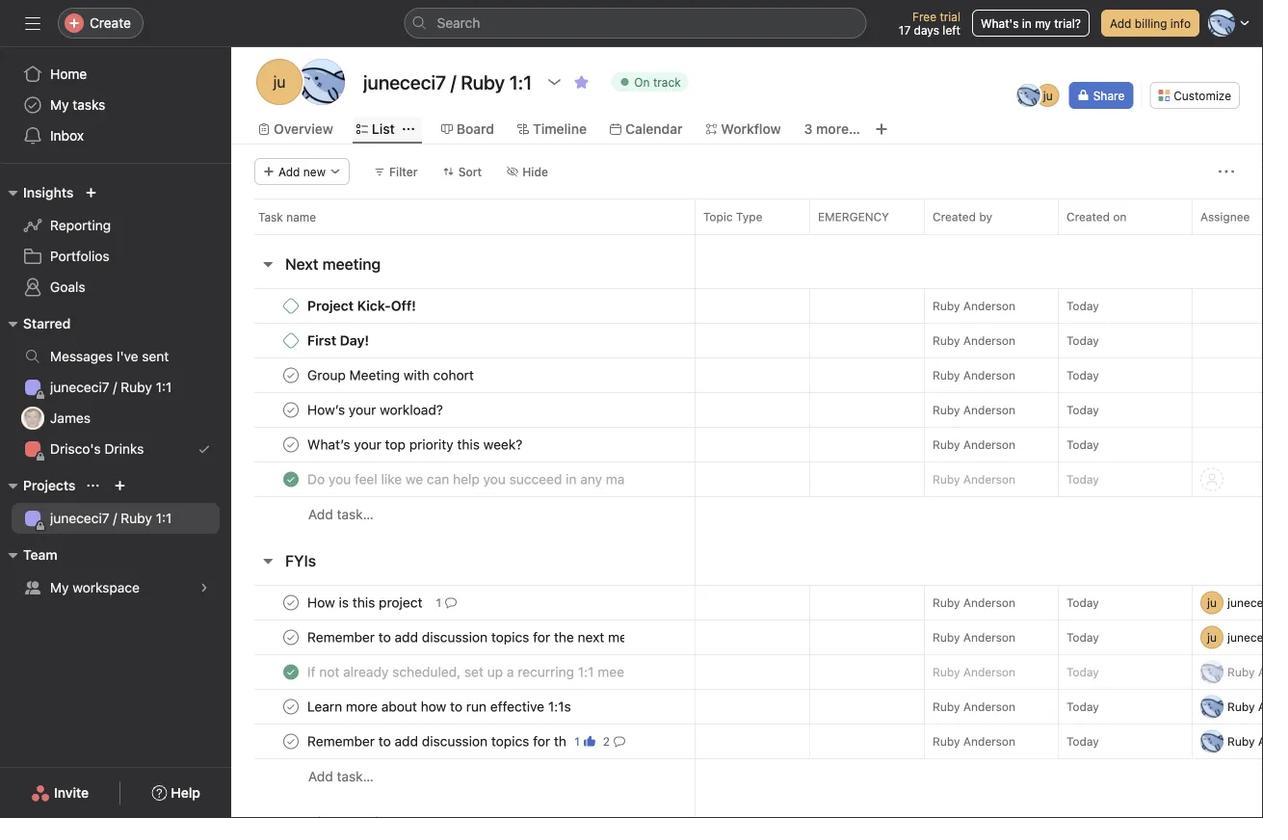 Task type: describe. For each thing, give the bounding box(es) containing it.
completed milestone image
[[283, 298, 299, 314]]

filter button
[[365, 158, 427, 185]]

timeline link
[[517, 119, 587, 140]]

insights
[[23, 185, 74, 200]]

type
[[736, 210, 763, 224]]

Learn more about how to run effective 1:1s text field
[[304, 697, 577, 716]]

team
[[23, 547, 57, 563]]

next meeting button
[[285, 247, 381, 281]]

on track
[[634, 75, 681, 89]]

how's your workload? cell
[[231, 392, 696, 428]]

team button
[[0, 543, 57, 567]]

messages i've sent link
[[12, 341, 220, 372]]

home link
[[12, 59, 220, 90]]

created on
[[1067, 210, 1127, 224]]

anderson for what's your top priority this week? cell
[[963, 438, 1016, 451]]

2
[[603, 735, 610, 748]]

add new button
[[254, 158, 350, 185]]

share button
[[1069, 82, 1133, 109]]

completed checkbox for remember to add discussion topics for the next meeting text field
[[279, 730, 303, 753]]

days
[[914, 23, 939, 37]]

workflow
[[721, 121, 781, 137]]

hide button
[[498, 158, 557, 185]]

task… inside header fyis tree grid
[[337, 768, 374, 784]]

1 button inside remember to add discussion topics for the next meeting cell
[[571, 732, 599, 751]]

1:1 inside starred element
[[156, 379, 172, 395]]

ruby a for learn more about how to run effective 1:1s cell
[[1228, 700, 1263, 713]]

projects
[[23, 477, 76, 493]]

reporting
[[50, 217, 111, 233]]

assignee
[[1201, 210, 1250, 224]]

anderson for group meeting with cohort cell
[[963, 369, 1016, 382]]

workflow link
[[706, 119, 781, 140]]

help
[[171, 785, 200, 801]]

today for do you feel like we can help you succeed in any manner right now? "cell"
[[1067, 473, 1099, 486]]

show options, current sort, top image
[[87, 480, 99, 491]]

anderson for first day! cell
[[963, 334, 1016, 347]]

junececi7 / ruby 1:1 for 1st junececi7 / ruby 1:1 link
[[50, 379, 172, 395]]

add task… button for 2nd add task… 'row' from the top of the page
[[308, 766, 374, 787]]

drisco's drinks
[[50, 441, 144, 457]]

board
[[457, 121, 494, 137]]

1 junececi7 / ruby 1:1 link from the top
[[12, 372, 220, 403]]

project kick-off! cell
[[231, 288, 696, 324]]

add tab image
[[874, 121, 889, 137]]

what's
[[981, 16, 1019, 30]]

customize
[[1174, 89, 1231, 102]]

completed milestone image
[[283, 333, 299, 348]]

hide
[[522, 165, 548, 178]]

completed milestone checkbox for project kick-off! text box
[[283, 298, 299, 314]]

meeting
[[322, 255, 381, 273]]

remember to add discussion topics for the next meeting cell for ra
[[231, 724, 696, 759]]

How is this project text field
[[304, 593, 428, 612]]

customize button
[[1150, 82, 1240, 109]]

collapse task list for this section image
[[260, 256, 276, 272]]

Do you feel like we can help you succeed in any manner right now? text field
[[304, 470, 625, 489]]

on track button
[[602, 68, 697, 95]]

add task… inside header fyis tree grid
[[308, 768, 374, 784]]

header next meeting tree grid
[[231, 288, 1263, 532]]

anderson for remember to add discussion topics for the next meeting cell containing 1
[[963, 735, 1016, 748]]

ruby anderson for what's your top priority this week? cell
[[933, 438, 1016, 451]]

left
[[943, 23, 961, 37]]

/ inside starred element
[[113, 379, 117, 395]]

search
[[437, 15, 480, 31]]

2 collapse task list for this section image from the top
[[260, 815, 276, 818]]

created for created on
[[1067, 210, 1110, 224]]

workspace
[[73, 580, 140, 595]]

goals link
[[12, 272, 220, 303]]

task
[[258, 210, 283, 224]]

track
[[653, 75, 681, 89]]

ra for remember to add discussion topics for the next meeting cell containing 1
[[1204, 735, 1220, 748]]

hide sidebar image
[[25, 15, 40, 31]]

overview link
[[258, 119, 333, 140]]

what's in my trial?
[[981, 16, 1081, 30]]

3 more…
[[804, 121, 860, 137]]

ruby anderson for learn more about how to run effective 1:1s cell
[[933, 700, 1016, 713]]

info
[[1171, 16, 1191, 30]]

add billing info
[[1110, 16, 1191, 30]]

junececi7 / ruby 1:1 link inside projects element
[[12, 503, 220, 534]]

inbox link
[[12, 120, 220, 151]]

junece for ju remember to add discussion topics for the next meeting cell
[[1228, 631, 1263, 644]]

today for remember to add discussion topics for the next meeting cell containing 1
[[1067, 735, 1099, 748]]

drisco's
[[50, 441, 101, 457]]

help button
[[139, 776, 213, 810]]

2 button
[[599, 732, 629, 751]]

more…
[[816, 121, 860, 137]]

completed image for how's your workload? text field
[[279, 398, 303, 422]]

what's your top priority this week? cell
[[231, 427, 696, 462]]

my workspace
[[50, 580, 140, 595]]

insights button
[[0, 181, 74, 204]]

completed checkbox for learn more about how to run effective 1:1s text field
[[279, 695, 303, 718]]

completed image for what's your top priority this week? text box
[[279, 433, 303, 456]]

next
[[285, 255, 319, 273]]

3 more… button
[[804, 119, 860, 140]]

Remember to add discussion topics for the next meeting text field
[[304, 628, 625, 647]]

today for 'if not already scheduled, set up a recurring 1:1 meeting in your calendar' "cell" at the bottom of page
[[1067, 665, 1099, 679]]

— button
[[696, 585, 809, 620]]

ruby anderson for remember to add discussion topics for the next meeting cell containing 1
[[933, 735, 1016, 748]]

completed checkbox for if not already scheduled, set up a recurring 1:1 meeting in your calendar text field in the bottom of the page
[[279, 660, 303, 684]]

emergency
[[818, 210, 889, 224]]

billing
[[1135, 16, 1167, 30]]

projects button
[[0, 474, 76, 497]]

messages i've sent
[[50, 348, 169, 364]]

junececi7 inside starred element
[[50, 379, 109, 395]]

completed checkbox for 'how is this project' text field
[[279, 591, 303, 614]]

today for "project kick-off!" cell on the top of the page
[[1067, 299, 1099, 313]]

today for what's your top priority this week? cell
[[1067, 438, 1099, 451]]

projects element
[[0, 468, 231, 538]]

invite
[[54, 785, 89, 801]]

remove from starred image
[[574, 74, 589, 90]]

today for how is this project 'cell'
[[1067, 596, 1099, 609]]

task… inside header next meeting tree grid
[[337, 506, 374, 522]]

1 for 1 button inside the remember to add discussion topics for the next meeting cell
[[574, 735, 580, 748]]

anderson for 'if not already scheduled, set up a recurring 1:1 meeting in your calendar' "cell" at the bottom of page
[[963, 665, 1016, 679]]

portfolios
[[50, 248, 109, 264]]

Remember to add discussion topics for the next meeting text field
[[304, 732, 567, 751]]

group meeting with cohort cell
[[231, 357, 696, 393]]

anderson for do you feel like we can help you succeed in any manner right now? "cell"
[[963, 473, 1016, 486]]

my tasks link
[[12, 90, 220, 120]]

starred
[[23, 316, 71, 331]]

fyis button
[[285, 543, 316, 578]]

messages
[[50, 348, 113, 364]]

list
[[372, 121, 395, 137]]

filter
[[389, 165, 418, 178]]

First Day! text field
[[304, 331, 375, 350]]



Task type: vqa. For each thing, say whether or not it's contained in the screenshot.
Completed checkbox corresponding to how's your workload? text box
yes



Task type: locate. For each thing, give the bounding box(es) containing it.
created
[[933, 210, 976, 224], [1067, 210, 1110, 224]]

2 completed image from the top
[[279, 468, 303, 491]]

1 vertical spatial junece
[[1228, 631, 1263, 644]]

my workspace link
[[12, 572, 220, 603]]

1 vertical spatial 1
[[574, 735, 580, 748]]

see details, my workspace image
[[198, 582, 210, 594]]

completed checkbox for what's your top priority this week? text box
[[279, 433, 303, 456]]

anderson for the how's your workload? cell
[[963, 403, 1016, 417]]

3 completed checkbox from the top
[[279, 433, 303, 456]]

10 anderson from the top
[[963, 700, 1016, 713]]

completed image for learn more about how to run effective 1:1s text field
[[279, 695, 303, 718]]

9 ruby anderson from the top
[[933, 665, 1016, 679]]

1 completed checkbox from the top
[[279, 468, 303, 491]]

3 completed image from the top
[[279, 626, 303, 649]]

add task… row
[[231, 496, 1263, 532], [231, 758, 1263, 794]]

ruby anderson for the how's your workload? cell
[[933, 403, 1016, 417]]

1 anderson from the top
[[963, 299, 1016, 313]]

1:1 up teams element
[[156, 510, 172, 526]]

junececi7 / ruby 1:1 link
[[12, 372, 220, 403], [12, 503, 220, 534]]

6 today from the top
[[1067, 473, 1099, 486]]

1 vertical spatial a
[[1258, 700, 1263, 713]]

add new
[[278, 165, 326, 178]]

completed milestone checkbox for first day! "text box"
[[283, 333, 299, 348]]

created left by
[[933, 210, 976, 224]]

1 add task… row from the top
[[231, 496, 1263, 532]]

1 collapse task list for this section image from the top
[[260, 553, 276, 568]]

junececi7 / ruby 1:1
[[50, 379, 172, 395], [50, 510, 172, 526]]

1 created from the left
[[933, 210, 976, 224]]

3
[[804, 121, 813, 137]]

new image
[[85, 187, 97, 198]]

today for the how's your workload? cell
[[1067, 403, 1099, 417]]

2 junececi7 / ruby 1:1 link from the top
[[12, 503, 220, 534]]

ruby anderson for ju remember to add discussion topics for the next meeting cell
[[933, 631, 1016, 644]]

1 vertical spatial junececi7
[[50, 510, 109, 526]]

1 horizontal spatial created
[[1067, 210, 1110, 224]]

ju
[[273, 73, 286, 91], [1043, 89, 1053, 102], [1207, 596, 1217, 609], [1207, 631, 1217, 644]]

completed checkbox inside do you feel like we can help you succeed in any manner right now? "cell"
[[279, 468, 303, 491]]

3 today from the top
[[1067, 369, 1099, 382]]

remember to add discussion topics for the next meeting cell
[[231, 620, 696, 655], [231, 724, 696, 759]]

1 vertical spatial add task…
[[308, 768, 374, 784]]

2 add task… row from the top
[[231, 758, 1263, 794]]

collapse task list for this section image
[[260, 553, 276, 568], [260, 815, 276, 818]]

learn more about how to run effective 1:1s cell
[[231, 689, 696, 725]]

starred element
[[0, 306, 231, 468]]

2 created from the left
[[1067, 210, 1110, 224]]

my left tasks
[[50, 97, 69, 113]]

ruby anderson
[[933, 299, 1016, 313], [933, 334, 1016, 347], [933, 369, 1016, 382], [933, 403, 1016, 417], [933, 438, 1016, 451], [933, 473, 1016, 486], [933, 596, 1016, 609], [933, 631, 1016, 644], [933, 665, 1016, 679], [933, 700, 1016, 713], [933, 735, 1016, 748]]

anderson for learn more about how to run effective 1:1s cell
[[963, 700, 1016, 713]]

2 ruby a from the top
[[1228, 700, 1263, 713]]

0 vertical spatial my
[[50, 97, 69, 113]]

4 completed image from the top
[[279, 730, 303, 753]]

junececi7 / ruby 1:1 for junececi7 / ruby 1:1 link within the projects element
[[50, 510, 172, 526]]

2 add task… button from the top
[[308, 766, 374, 787]]

1 vertical spatial 1 button
[[571, 732, 599, 751]]

2 ruby anderson from the top
[[933, 334, 1016, 347]]

completed checkbox inside learn more about how to run effective 1:1s cell
[[279, 695, 303, 718]]

0 vertical spatial 1
[[436, 596, 441, 609]]

8 today from the top
[[1067, 631, 1099, 644]]

completed image inside group meeting with cohort cell
[[279, 364, 303, 387]]

1 junece from the top
[[1228, 596, 1263, 609]]

2 vertical spatial a
[[1258, 735, 1263, 748]]

ruby a for remember to add discussion topics for the next meeting cell containing 1
[[1228, 735, 1263, 748]]

created by
[[933, 210, 992, 224]]

completed image inside how is this project 'cell'
[[279, 591, 303, 614]]

1 inside how is this project 'cell'
[[436, 596, 441, 609]]

show options image
[[547, 74, 562, 90]]

header fyis tree grid
[[231, 585, 1263, 794]]

0 vertical spatial completed milestone checkbox
[[283, 298, 299, 314]]

1 vertical spatial ruby a
[[1228, 700, 1263, 713]]

17
[[899, 23, 911, 37]]

2 remember to add discussion topics for the next meeting cell from the top
[[231, 724, 696, 759]]

global element
[[0, 47, 231, 163]]

junececi7 / ruby 1:1 inside projects element
[[50, 510, 172, 526]]

junececi7 down messages
[[50, 379, 109, 395]]

0 vertical spatial completed checkbox
[[279, 364, 303, 387]]

1 vertical spatial junececi7 / ruby 1:1
[[50, 510, 172, 526]]

6 completed checkbox from the top
[[279, 730, 303, 753]]

2 completed image from the top
[[279, 433, 303, 456]]

2 task… from the top
[[337, 768, 374, 784]]

goals
[[50, 279, 85, 295]]

1 vertical spatial add task… button
[[308, 766, 374, 787]]

anderson for how is this project 'cell'
[[963, 596, 1016, 609]]

junececi7 / ruby 1:1 inside starred element
[[50, 379, 172, 395]]

2 completed checkbox from the top
[[279, 398, 303, 422]]

junececi7 down show options, current sort, top icon at bottom
[[50, 510, 109, 526]]

2 junececi7 from the top
[[50, 510, 109, 526]]

remember to add discussion topics for the next meeting cell for ju
[[231, 620, 696, 655]]

a for 'if not already scheduled, set up a recurring 1:1 meeting in your calendar' "cell" at the bottom of page
[[1258, 665, 1263, 679]]

remember to add discussion topics for the next meeting cell down learn more about how to run effective 1:1s text field
[[231, 724, 696, 759]]

0 vertical spatial a
[[1258, 665, 1263, 679]]

drinks
[[105, 441, 144, 457]]

3 a from the top
[[1258, 735, 1263, 748]]

ra
[[312, 73, 332, 91], [1021, 89, 1036, 102], [1204, 665, 1220, 679], [1204, 700, 1220, 713], [1204, 735, 1220, 748]]

completed image
[[279, 398, 303, 422], [279, 468, 303, 491], [279, 591, 303, 614], [279, 660, 303, 684], [279, 695, 303, 718]]

1
[[436, 596, 441, 609], [574, 735, 580, 748]]

today for learn more about how to run effective 1:1s cell
[[1067, 700, 1099, 713]]

1 a from the top
[[1258, 665, 1263, 679]]

completed checkbox inside group meeting with cohort cell
[[279, 364, 303, 387]]

completed image for group meeting with cohort text box
[[279, 364, 303, 387]]

overview
[[274, 121, 333, 137]]

completed checkbox inside 'if not already scheduled, set up a recurring 1:1 meeting in your calendar' "cell"
[[279, 660, 303, 684]]

add inside add billing info button
[[1110, 16, 1132, 30]]

2 vertical spatial completed checkbox
[[279, 433, 303, 456]]

add task… button inside header next meeting tree grid
[[308, 504, 374, 525]]

completed checkbox for do you feel like we can help you succeed in any manner right now? text box
[[279, 468, 303, 491]]

topic
[[703, 210, 733, 224]]

/
[[113, 379, 117, 395], [113, 510, 117, 526]]

1 vertical spatial remember to add discussion topics for the next meeting cell
[[231, 724, 696, 759]]

1 up remember to add discussion topics for the next meeting text box
[[436, 596, 441, 609]]

what's in my trial? button
[[972, 10, 1090, 37]]

on
[[634, 75, 650, 89]]

1 vertical spatial completed milestone checkbox
[[283, 333, 299, 348]]

my down team
[[50, 580, 69, 595]]

insights element
[[0, 175, 231, 306]]

how is this project cell
[[231, 585, 696, 621]]

ra for learn more about how to run effective 1:1s cell
[[1204, 700, 1220, 713]]

1:1
[[156, 379, 172, 395], [156, 510, 172, 526]]

0 vertical spatial add task… row
[[231, 496, 1263, 532]]

a
[[1258, 665, 1263, 679], [1258, 700, 1263, 713], [1258, 735, 1263, 748]]

1 remember to add discussion topics for the next meeting cell from the top
[[231, 620, 696, 655]]

my for my tasks
[[50, 97, 69, 113]]

today for group meeting with cohort cell
[[1067, 369, 1099, 382]]

calendar
[[625, 121, 683, 137]]

completed image inside what's your top priority this week? cell
[[279, 433, 303, 456]]

new project or portfolio image
[[114, 480, 126, 491]]

calendar link
[[610, 119, 683, 140]]

0 vertical spatial 1:1
[[156, 379, 172, 395]]

Completed milestone checkbox
[[283, 298, 299, 314], [283, 333, 299, 348]]

7 ruby anderson from the top
[[933, 596, 1016, 609]]

name
[[286, 210, 316, 224]]

1 inside remember to add discussion topics for the next meeting cell
[[574, 735, 580, 748]]

today for ju remember to add discussion topics for the next meeting cell
[[1067, 631, 1099, 644]]

3 ruby anderson from the top
[[933, 369, 1016, 382]]

new
[[303, 165, 326, 178]]

completed milestone checkbox down completed milestone image
[[283, 333, 299, 348]]

10 ruby anderson from the top
[[933, 700, 1016, 713]]

2 completed checkbox from the top
[[279, 591, 303, 614]]

1 add task… button from the top
[[308, 504, 374, 525]]

do you feel like we can help you succeed in any manner right now? cell
[[231, 462, 696, 497]]

1 button
[[432, 593, 461, 612], [571, 732, 599, 751]]

3 completed checkbox from the top
[[279, 626, 303, 649]]

ruby anderson for do you feel like we can help you succeed in any manner right now? "cell"
[[933, 473, 1016, 486]]

tab actions image
[[403, 123, 414, 135]]

1 vertical spatial completed checkbox
[[279, 398, 303, 422]]

1 vertical spatial add task… row
[[231, 758, 1263, 794]]

add task… inside header next meeting tree grid
[[308, 506, 374, 522]]

1 button inside how is this project 'cell'
[[432, 593, 461, 612]]

11 anderson from the top
[[963, 735, 1016, 748]]

2 junececi7 / ruby 1:1 from the top
[[50, 510, 172, 526]]

junececi7 / ruby 1:1 down new project or portfolio 'icon'
[[50, 510, 172, 526]]

4 anderson from the top
[[963, 403, 1016, 417]]

5 anderson from the top
[[963, 438, 1016, 451]]

reporting link
[[12, 210, 220, 241]]

6 ruby anderson from the top
[[933, 473, 1016, 486]]

share
[[1093, 89, 1125, 102]]

junececi7 / ruby 1:1 link down the messages i've sent in the top of the page
[[12, 372, 220, 403]]

11 ruby anderson from the top
[[933, 735, 1016, 748]]

Completed checkbox
[[279, 364, 303, 387], [279, 398, 303, 422], [279, 433, 303, 456]]

portfolios link
[[12, 241, 220, 272]]

completed image for do you feel like we can help you succeed in any manner right now? text box
[[279, 468, 303, 491]]

2 a from the top
[[1258, 700, 1263, 713]]

ruby inside starred element
[[121, 379, 152, 395]]

0 horizontal spatial created
[[933, 210, 976, 224]]

ruby
[[933, 299, 960, 313], [933, 334, 960, 347], [933, 369, 960, 382], [121, 379, 152, 395], [933, 403, 960, 417], [933, 438, 960, 451], [933, 473, 960, 486], [121, 510, 152, 526], [933, 596, 960, 609], [933, 631, 960, 644], [933, 665, 960, 679], [1228, 665, 1255, 679], [933, 700, 960, 713], [1228, 700, 1255, 713], [933, 735, 960, 748], [1228, 735, 1255, 748]]

10 today from the top
[[1067, 700, 1099, 713]]

james
[[50, 410, 91, 426]]

2 add task… from the top
[[308, 768, 374, 784]]

junececi7 / ruby 1:1 down the messages i've sent in the top of the page
[[50, 379, 172, 395]]

junececi7 / ruby 1:1 link down new project or portfolio 'icon'
[[12, 503, 220, 534]]

completed image for remember to add discussion topics for the next meeting text box
[[279, 626, 303, 649]]

ruby anderson for how is this project 'cell'
[[933, 596, 1016, 609]]

0 vertical spatial junececi7 / ruby 1:1 link
[[12, 372, 220, 403]]

my inside global element
[[50, 97, 69, 113]]

trial
[[940, 10, 961, 23]]

2 my from the top
[[50, 580, 69, 595]]

0 vertical spatial ruby a
[[1228, 665, 1263, 679]]

0 horizontal spatial 1
[[436, 596, 441, 609]]

0 vertical spatial task…
[[337, 506, 374, 522]]

0 vertical spatial 1 button
[[432, 593, 461, 612]]

drisco's drinks link
[[12, 434, 220, 464]]

teams element
[[0, 538, 231, 607]]

Completed checkbox
[[279, 468, 303, 491], [279, 591, 303, 614], [279, 626, 303, 649], [279, 660, 303, 684], [279, 695, 303, 718], [279, 730, 303, 753]]

ruby a for 'if not already scheduled, set up a recurring 1:1 meeting in your calendar' "cell" at the bottom of page
[[1228, 665, 1263, 679]]

5 completed checkbox from the top
[[279, 695, 303, 718]]

0 vertical spatial add task… button
[[308, 504, 374, 525]]

task name
[[258, 210, 316, 224]]

/ inside projects element
[[113, 510, 117, 526]]

today
[[1067, 299, 1099, 313], [1067, 334, 1099, 347], [1067, 369, 1099, 382], [1067, 403, 1099, 417], [1067, 438, 1099, 451], [1067, 473, 1099, 486], [1067, 596, 1099, 609], [1067, 631, 1099, 644], [1067, 665, 1099, 679], [1067, 700, 1099, 713], [1067, 735, 1099, 748]]

my inside teams element
[[50, 580, 69, 595]]

4 today from the top
[[1067, 403, 1099, 417]]

1:1 down sent
[[156, 379, 172, 395]]

1 button left 2
[[571, 732, 599, 751]]

anderson for "project kick-off!" cell on the top of the page
[[963, 299, 1016, 313]]

a for learn more about how to run effective 1:1s cell
[[1258, 700, 1263, 713]]

1 vertical spatial junececi7 / ruby 1:1 link
[[12, 503, 220, 534]]

sort button
[[434, 158, 491, 185]]

1 today from the top
[[1067, 299, 1099, 313]]

ruby anderson for group meeting with cohort cell
[[933, 369, 1016, 382]]

junececi7 inside projects element
[[50, 510, 109, 526]]

ruby inside projects element
[[121, 510, 152, 526]]

1 1:1 from the top
[[156, 379, 172, 395]]

Project Kick-Off! text field
[[304, 296, 422, 316]]

add task…
[[308, 506, 374, 522], [308, 768, 374, 784]]

ja
[[26, 411, 39, 425]]

1 for 1 button in how is this project 'cell'
[[436, 596, 441, 609]]

board link
[[441, 119, 494, 140]]

row
[[231, 198, 1263, 234], [254, 233, 1263, 235], [231, 288, 1263, 324], [231, 323, 1263, 358], [231, 357, 1263, 393], [231, 392, 1263, 428], [231, 427, 1263, 462], [231, 462, 1263, 497], [231, 585, 1263, 621], [231, 620, 1263, 655], [231, 654, 1263, 690], [231, 689, 1263, 725], [231, 724, 1263, 759]]

1 completed milestone checkbox from the top
[[283, 298, 299, 314]]

6 anderson from the top
[[963, 473, 1016, 486]]

my for my workspace
[[50, 580, 69, 595]]

next meeting
[[285, 255, 381, 273]]

0 vertical spatial junece
[[1228, 596, 1263, 609]]

How's your workload? text field
[[304, 400, 449, 420]]

completed checkbox for remember to add discussion topics for the next meeting text box
[[279, 626, 303, 649]]

1 add task… from the top
[[308, 506, 374, 522]]

0 vertical spatial /
[[113, 379, 117, 395]]

home
[[50, 66, 87, 82]]

today for first day! cell
[[1067, 334, 1099, 347]]

1 my from the top
[[50, 97, 69, 113]]

1 vertical spatial collapse task list for this section image
[[260, 815, 276, 818]]

add inside header fyis tree grid
[[308, 768, 333, 784]]

completed image inside the how's your workload? cell
[[279, 398, 303, 422]]

completed image
[[279, 364, 303, 387], [279, 433, 303, 456], [279, 626, 303, 649], [279, 730, 303, 753]]

1 completed image from the top
[[279, 364, 303, 387]]

completed image for remember to add discussion topics for the next meeting text field
[[279, 730, 303, 753]]

1 completed image from the top
[[279, 398, 303, 422]]

7 anderson from the top
[[963, 596, 1016, 609]]

completed image for 'how is this project' text field
[[279, 591, 303, 614]]

0 vertical spatial junececi7 / ruby 1:1
[[50, 379, 172, 395]]

0 vertical spatial collapse task list for this section image
[[260, 553, 276, 568]]

5 completed image from the top
[[279, 695, 303, 718]]

11 today from the top
[[1067, 735, 1099, 748]]

What's your top priority this week? text field
[[304, 435, 528, 454]]

first day! cell
[[231, 323, 696, 358]]

invite button
[[18, 776, 101, 810]]

on
[[1113, 210, 1127, 224]]

2 vertical spatial ruby a
[[1228, 735, 1263, 748]]

1 ruby a from the top
[[1228, 665, 1263, 679]]

1:1 inside projects element
[[156, 510, 172, 526]]

completed milestone checkbox inside "project kick-off!" cell
[[283, 298, 299, 314]]

1 / from the top
[[113, 379, 117, 395]]

completed checkbox for group meeting with cohort text box
[[279, 364, 303, 387]]

add billing info button
[[1101, 10, 1200, 37]]

4 ruby anderson from the top
[[933, 403, 1016, 417]]

Group Meeting with cohort text field
[[304, 366, 480, 385]]

completed image inside 'if not already scheduled, set up a recurring 1:1 meeting in your calendar' "cell"
[[279, 660, 303, 684]]

5 ruby anderson from the top
[[933, 438, 1016, 451]]

add inside header next meeting tree grid
[[308, 506, 333, 522]]

i've
[[117, 348, 138, 364]]

2 anderson from the top
[[963, 334, 1016, 347]]

inbox
[[50, 128, 84, 144]]

1 horizontal spatial 1 button
[[571, 732, 599, 751]]

1 completed checkbox from the top
[[279, 364, 303, 387]]

8 anderson from the top
[[963, 631, 1016, 644]]

2 junece from the top
[[1228, 631, 1263, 644]]

completed image inside learn more about how to run effective 1:1s cell
[[279, 695, 303, 718]]

search list box
[[404, 8, 867, 39]]

completed milestone checkbox inside first day! cell
[[283, 333, 299, 348]]

add
[[1110, 16, 1132, 30], [278, 165, 300, 178], [308, 506, 333, 522], [308, 768, 333, 784]]

anderson for ju remember to add discussion topics for the next meeting cell
[[963, 631, 1016, 644]]

4 completed image from the top
[[279, 660, 303, 684]]

1 left 2
[[574, 735, 580, 748]]

0 vertical spatial add task…
[[308, 506, 374, 522]]

add task… button inside header fyis tree grid
[[308, 766, 374, 787]]

row containing task name
[[231, 198, 1263, 234]]

8 ruby anderson from the top
[[933, 631, 1016, 644]]

remember to add discussion topics for the next meeting cell up if not already scheduled, set up a recurring 1:1 meeting in your calendar text field in the bottom of the page
[[231, 620, 696, 655]]

ra for 'if not already scheduled, set up a recurring 1:1 meeting in your calendar' "cell" at the bottom of page
[[1204, 665, 1220, 679]]

free trial 17 days left
[[899, 10, 961, 37]]

remember to add discussion topics for the next meeting cell containing 1
[[231, 724, 696, 759]]

tasks
[[73, 97, 105, 113]]

junece for how is this project 'cell'
[[1228, 596, 1263, 609]]

1 junececi7 from the top
[[50, 379, 109, 395]]

completed image inside do you feel like we can help you succeed in any manner right now? "cell"
[[279, 468, 303, 491]]

1 button up remember to add discussion topics for the next meeting text box
[[432, 593, 461, 612]]

trial?
[[1054, 16, 1081, 30]]

ruby a
[[1228, 665, 1263, 679], [1228, 700, 1263, 713], [1228, 735, 1263, 748]]

search button
[[404, 8, 867, 39]]

completed checkbox inside the how's your workload? cell
[[279, 398, 303, 422]]

3 anderson from the top
[[963, 369, 1016, 382]]

0 vertical spatial remember to add discussion topics for the next meeting cell
[[231, 620, 696, 655]]

1 vertical spatial task…
[[337, 768, 374, 784]]

topic type
[[703, 210, 763, 224]]

sort
[[458, 165, 482, 178]]

completed checkbox inside how is this project 'cell'
[[279, 591, 303, 614]]

task… down remember to add discussion topics for the next meeting text field
[[337, 768, 374, 784]]

2 / from the top
[[113, 510, 117, 526]]

1 vertical spatial /
[[113, 510, 117, 526]]

/ down new project or portfolio 'icon'
[[113, 510, 117, 526]]

1 junececi7 / ruby 1:1 from the top
[[50, 379, 172, 395]]

7 today from the top
[[1067, 596, 1099, 609]]

1 vertical spatial my
[[50, 580, 69, 595]]

completed checkbox inside what's your top priority this week? cell
[[279, 433, 303, 456]]

created for created by
[[933, 210, 976, 224]]

created left 'on' at right
[[1067, 210, 1110, 224]]

task… up 'how is this project' text field
[[337, 506, 374, 522]]

my
[[50, 97, 69, 113], [50, 580, 69, 595]]

by
[[979, 210, 992, 224]]

completed checkbox for how's your workload? text field
[[279, 398, 303, 422]]

in
[[1022, 16, 1032, 30]]

4 completed checkbox from the top
[[279, 660, 303, 684]]

/ down the 'messages i've sent' link
[[113, 379, 117, 395]]

0 horizontal spatial 1 button
[[432, 593, 461, 612]]

5 today from the top
[[1067, 438, 1099, 451]]

2 today from the top
[[1067, 334, 1099, 347]]

fyis
[[285, 552, 316, 570]]

a for remember to add discussion topics for the next meeting cell containing 1
[[1258, 735, 1263, 748]]

9 anderson from the top
[[963, 665, 1016, 679]]

1 vertical spatial 1:1
[[156, 510, 172, 526]]

If not already scheduled, set up a recurring 1:1 meeting in your calendar text field
[[304, 662, 625, 682]]

create
[[90, 15, 131, 31]]

add inside add new dropdown button
[[278, 165, 300, 178]]

junececi7
[[50, 379, 109, 395], [50, 510, 109, 526]]

sent
[[142, 348, 169, 364]]

2 1:1 from the top
[[156, 510, 172, 526]]

ruby anderson for first day! cell
[[933, 334, 1016, 347]]

completed milestone checkbox up completed milestone icon
[[283, 298, 299, 314]]

2 completed milestone checkbox from the top
[[283, 333, 299, 348]]

add task… button for 1st add task… 'row'
[[308, 504, 374, 525]]

1 ruby anderson from the top
[[933, 299, 1016, 313]]

ruby anderson for "project kick-off!" cell on the top of the page
[[933, 299, 1016, 313]]

None text field
[[358, 65, 537, 99]]

starred button
[[0, 312, 71, 335]]

timeline
[[533, 121, 587, 137]]

3 ruby a from the top
[[1228, 735, 1263, 748]]

if not already scheduled, set up a recurring 1:1 meeting in your calendar cell
[[231, 654, 696, 690]]

ruby anderson for 'if not already scheduled, set up a recurring 1:1 meeting in your calendar' "cell" at the bottom of page
[[933, 665, 1016, 679]]

list link
[[356, 119, 395, 140]]

1 horizontal spatial 1
[[574, 735, 580, 748]]

create button
[[58, 8, 144, 39]]

—
[[707, 597, 716, 608]]

0 vertical spatial junececi7
[[50, 379, 109, 395]]

completed image for if not already scheduled, set up a recurring 1:1 meeting in your calendar text field in the bottom of the page
[[279, 660, 303, 684]]

more actions image
[[1219, 164, 1234, 179]]

1 task… from the top
[[337, 506, 374, 522]]

3 completed image from the top
[[279, 591, 303, 614]]

9 today from the top
[[1067, 665, 1099, 679]]



